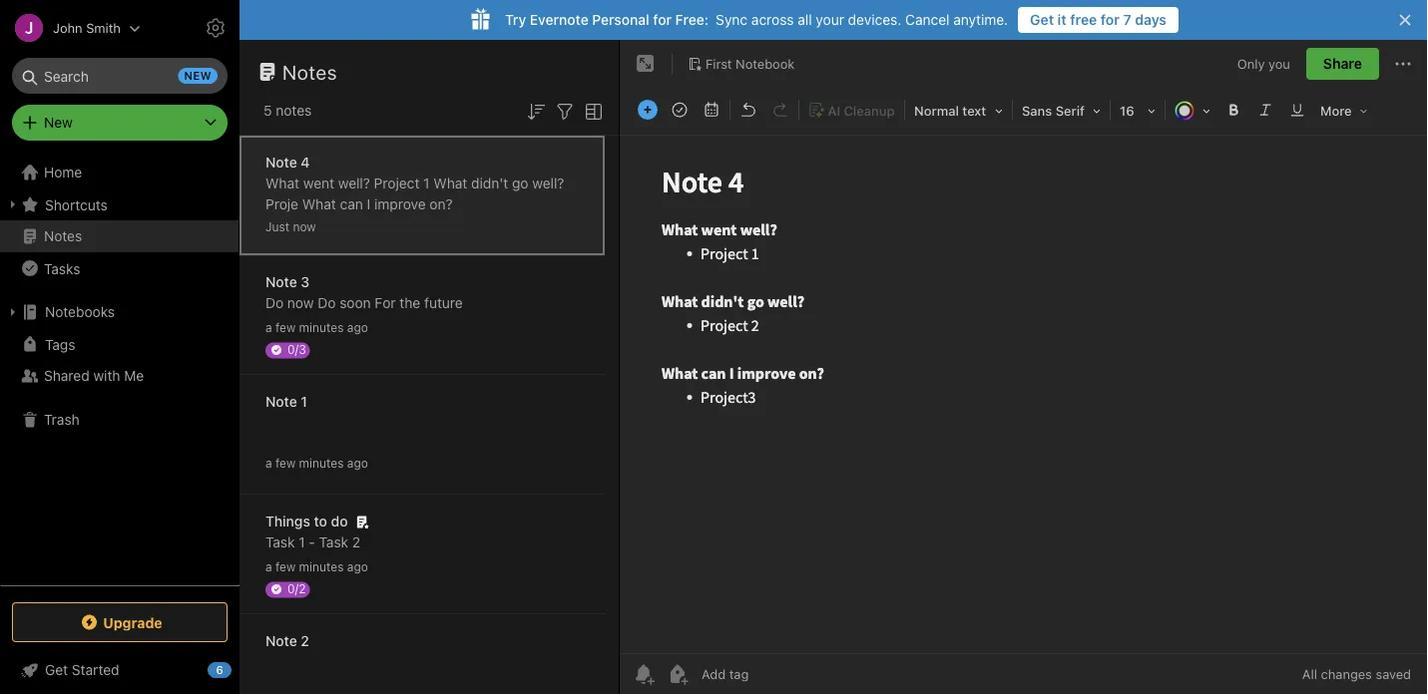 Task type: vqa. For each thing, say whether or not it's contained in the screenshot.
0/3
yes



Task type: locate. For each thing, give the bounding box(es) containing it.
things
[[266, 514, 310, 530]]

4 note from the top
[[266, 633, 297, 650]]

2 vertical spatial 1
[[299, 535, 305, 551]]

1 left - at bottom left
[[299, 535, 305, 551]]

notebooks link
[[0, 296, 239, 328]]

note down 0/2
[[266, 633, 297, 650]]

1 vertical spatial a
[[266, 457, 272, 471]]

1 a from the top
[[266, 321, 272, 335]]

for left 7
[[1101, 11, 1120, 28]]

what up on?
[[434, 175, 467, 192]]

a up things
[[266, 457, 272, 471]]

ago up do on the bottom left of page
[[347, 457, 368, 471]]

0 vertical spatial minutes
[[299, 321, 344, 335]]

tags
[[45, 336, 75, 353]]

your
[[816, 11, 844, 28]]

1 horizontal spatial task
[[319, 535, 349, 551]]

1 horizontal spatial do
[[318, 295, 336, 311]]

minutes for 3
[[299, 321, 344, 335]]

1 down '0/3' on the left of the page
[[301, 394, 307, 410]]

tasks button
[[0, 253, 239, 284]]

note down '0/3' on the left of the page
[[266, 394, 297, 410]]

get left it
[[1030, 11, 1054, 28]]

saved
[[1376, 667, 1412, 682]]

shared with me link
[[0, 360, 239, 392]]

tasks
[[44, 260, 80, 277]]

only you
[[1238, 56, 1291, 71]]

improve
[[374, 196, 426, 213]]

1
[[423, 175, 430, 192], [301, 394, 307, 410], [299, 535, 305, 551]]

normal text
[[914, 103, 987, 118]]

Search text field
[[26, 58, 214, 94]]

0 horizontal spatial task
[[266, 535, 295, 551]]

notes up 'tasks'
[[44, 228, 82, 245]]

ago down do on the bottom left of page
[[347, 561, 368, 574]]

home
[[44, 164, 82, 181]]

2 ago from the top
[[347, 457, 368, 471]]

3 a from the top
[[266, 561, 272, 574]]

3 note from the top
[[266, 394, 297, 410]]

try
[[505, 11, 526, 28]]

2 vertical spatial a
[[266, 561, 272, 574]]

started
[[72, 662, 119, 679]]

2 note from the top
[[266, 274, 297, 290]]

task down do on the bottom left of page
[[319, 535, 349, 551]]

note 2 button
[[240, 615, 605, 695]]

Font size field
[[1113, 96, 1163, 125]]

note 3
[[266, 274, 310, 290]]

ago for task
[[347, 561, 368, 574]]

task 1 - task 2
[[266, 535, 361, 551]]

a few minutes ago down task 1 - task 2
[[266, 561, 368, 574]]

1 vertical spatial few
[[276, 457, 296, 471]]

2 vertical spatial minutes
[[299, 561, 344, 574]]

1 for from the left
[[653, 11, 672, 28]]

2 vertical spatial ago
[[347, 561, 368, 574]]

note for note 3
[[266, 274, 297, 290]]

Add filters field
[[553, 98, 577, 124]]

few up things
[[276, 457, 296, 471]]

1 for task 1 - task 2
[[299, 535, 305, 551]]

what up proje
[[266, 175, 299, 192]]

1 vertical spatial 2
[[301, 633, 309, 650]]

0 horizontal spatial notes
[[44, 228, 82, 245]]

task down things
[[266, 535, 295, 551]]

1 horizontal spatial get
[[1030, 11, 1054, 28]]

a few minutes ago
[[266, 321, 368, 335], [266, 457, 368, 471], [266, 561, 368, 574]]

3 minutes from the top
[[299, 561, 344, 574]]

2 down 0/2
[[301, 633, 309, 650]]

0 vertical spatial get
[[1030, 11, 1054, 28]]

2 right - at bottom left
[[352, 535, 361, 551]]

More field
[[1314, 96, 1375, 125]]

note
[[266, 154, 297, 171], [266, 274, 297, 290], [266, 394, 297, 410], [266, 633, 297, 650]]

text
[[963, 103, 987, 118]]

more
[[1321, 103, 1352, 118]]

well? up the can
[[338, 175, 370, 192]]

notebooks
[[45, 304, 115, 320]]

new
[[44, 114, 73, 131]]

Sort options field
[[524, 98, 548, 124]]

1 vertical spatial 1
[[301, 394, 307, 410]]

1 minutes from the top
[[299, 321, 344, 335]]

1 horizontal spatial for
[[1101, 11, 1120, 28]]

anytime.
[[954, 11, 1008, 28]]

1 vertical spatial notes
[[44, 228, 82, 245]]

trash link
[[0, 404, 239, 436]]

Add tag field
[[700, 666, 849, 683]]

undo image
[[735, 96, 763, 124]]

0 horizontal spatial 2
[[301, 633, 309, 650]]

1 a few minutes ago from the top
[[266, 321, 368, 335]]

Note Editor text field
[[620, 136, 1427, 654]]

0 horizontal spatial get
[[45, 662, 68, 679]]

a few minutes ago up to
[[266, 457, 368, 471]]

do down note 3
[[266, 295, 284, 311]]

go
[[512, 175, 529, 192]]

1 horizontal spatial what
[[302, 196, 336, 213]]

0 vertical spatial ago
[[347, 321, 368, 335]]

1 vertical spatial get
[[45, 662, 68, 679]]

few
[[276, 321, 296, 335], [276, 457, 296, 471], [276, 561, 296, 574]]

1 vertical spatial minutes
[[299, 457, 344, 471]]

shortcuts
[[45, 196, 108, 213]]

1 horizontal spatial well?
[[532, 175, 564, 192]]

2 vertical spatial few
[[276, 561, 296, 574]]

do now do soon for the future
[[266, 295, 463, 311]]

3
[[301, 274, 310, 290]]

do
[[266, 295, 284, 311], [318, 295, 336, 311]]

0 horizontal spatial for
[[653, 11, 672, 28]]

note for note 1
[[266, 394, 297, 410]]

1 vertical spatial ago
[[347, 457, 368, 471]]

Heading level field
[[907, 96, 1010, 125]]

0 vertical spatial few
[[276, 321, 296, 335]]

note inside button
[[266, 633, 297, 650]]

for left free:
[[653, 11, 672, 28]]

0 vertical spatial notes
[[283, 60, 337, 83]]

more actions image
[[1392, 52, 1415, 76]]

well? right go
[[532, 175, 564, 192]]

5 notes
[[264, 102, 312, 119]]

0/3
[[287, 343, 306, 357]]

click to collapse image
[[232, 658, 247, 682]]

2 vertical spatial a few minutes ago
[[266, 561, 368, 574]]

didn't
[[471, 175, 508, 192]]

1 vertical spatial a few minutes ago
[[266, 457, 368, 471]]

a down note 3
[[266, 321, 272, 335]]

a few minutes ago for 3
[[266, 321, 368, 335]]

minutes down task 1 - task 2
[[299, 561, 344, 574]]

trash
[[44, 412, 80, 428]]

note window element
[[620, 40, 1427, 695]]

free:
[[675, 11, 709, 28]]

1 up on?
[[423, 175, 430, 192]]

now
[[293, 220, 316, 234], [287, 295, 314, 311]]

task
[[266, 535, 295, 551], [319, 535, 349, 551]]

1 few from the top
[[276, 321, 296, 335]]

2 inside button
[[301, 633, 309, 650]]

ago down soon
[[347, 321, 368, 335]]

ago
[[347, 321, 368, 335], [347, 457, 368, 471], [347, 561, 368, 574]]

minutes
[[299, 321, 344, 335], [299, 457, 344, 471], [299, 561, 344, 574]]

0 horizontal spatial do
[[266, 295, 284, 311]]

Insert field
[[633, 96, 663, 124]]

1 for note 1
[[301, 394, 307, 410]]

notes inside tree
[[44, 228, 82, 245]]

note 2
[[266, 633, 309, 650]]

notes up notes
[[283, 60, 337, 83]]

1 horizontal spatial 2
[[352, 535, 361, 551]]

few for things
[[276, 561, 296, 574]]

only
[[1238, 56, 1265, 71]]

tree
[[0, 157, 240, 585]]

now down the 3
[[287, 295, 314, 311]]

minutes up '0/3' on the left of the page
[[299, 321, 344, 335]]

get left started at the bottom left
[[45, 662, 68, 679]]

get inside button
[[1030, 11, 1054, 28]]

note left 4
[[266, 154, 297, 171]]

proje
[[266, 196, 298, 213]]

shortcuts button
[[0, 189, 239, 221]]

1 ago from the top
[[347, 321, 368, 335]]

2 for from the left
[[1101, 11, 1120, 28]]

now right just
[[293, 220, 316, 234]]

0 horizontal spatial what
[[266, 175, 299, 192]]

1 horizontal spatial notes
[[283, 60, 337, 83]]

a for things to do
[[266, 561, 272, 574]]

what
[[266, 175, 299, 192], [434, 175, 467, 192], [302, 196, 336, 213]]

soon
[[340, 295, 371, 311]]

what down the went
[[302, 196, 336, 213]]

3 few from the top
[[276, 561, 296, 574]]

for for 7
[[1101, 11, 1120, 28]]

add filters image
[[553, 100, 577, 124]]

you
[[1269, 56, 1291, 71]]

few up 0/2
[[276, 561, 296, 574]]

a down things
[[266, 561, 272, 574]]

1 note from the top
[[266, 154, 297, 171]]

0 vertical spatial 2
[[352, 535, 361, 551]]

a few minutes ago up '0/3' on the left of the page
[[266, 321, 368, 335]]

0 vertical spatial a few minutes ago
[[266, 321, 368, 335]]

a
[[266, 321, 272, 335], [266, 457, 272, 471], [266, 561, 272, 574]]

minutes up to
[[299, 457, 344, 471]]

1 vertical spatial now
[[287, 295, 314, 311]]

0 vertical spatial 1
[[423, 175, 430, 192]]

well?
[[338, 175, 370, 192], [532, 175, 564, 192]]

now for do
[[287, 295, 314, 311]]

do left soon
[[318, 295, 336, 311]]

few up '0/3' on the left of the page
[[276, 321, 296, 335]]

notes
[[283, 60, 337, 83], [44, 228, 82, 245]]

3 a few minutes ago from the top
[[266, 561, 368, 574]]

note for note 2
[[266, 633, 297, 650]]

0 vertical spatial now
[[293, 220, 316, 234]]

-
[[309, 535, 315, 551]]

0 vertical spatial a
[[266, 321, 272, 335]]

Help and Learning task checklist field
[[0, 655, 240, 687]]

get inside help and learning task checklist field
[[45, 662, 68, 679]]

0 horizontal spatial well?
[[338, 175, 370, 192]]

3 ago from the top
[[347, 561, 368, 574]]

note left the 3
[[266, 274, 297, 290]]

for inside "get it free for 7 days" button
[[1101, 11, 1120, 28]]

minutes for to
[[299, 561, 344, 574]]



Task type: describe. For each thing, give the bounding box(es) containing it.
try evernote personal for free: sync across all your devices. cancel anytime.
[[505, 11, 1008, 28]]

a few minutes ago for to
[[266, 561, 368, 574]]

tree containing home
[[0, 157, 240, 585]]

just now
[[266, 220, 316, 234]]

things to do
[[266, 514, 348, 530]]

2 task from the left
[[319, 535, 349, 551]]

days
[[1135, 11, 1167, 28]]

1 do from the left
[[266, 295, 284, 311]]

get for get started
[[45, 662, 68, 679]]

john smith
[[53, 20, 121, 35]]

add tag image
[[666, 663, 690, 687]]

calendar event image
[[698, 96, 726, 124]]

with
[[93, 368, 120, 384]]

shared with me
[[44, 368, 144, 384]]

7
[[1124, 11, 1132, 28]]

cancel
[[905, 11, 950, 28]]

normal
[[914, 103, 959, 118]]

to
[[314, 514, 327, 530]]

personal
[[592, 11, 650, 28]]

Font family field
[[1015, 96, 1108, 125]]

what went well? project 1 what didn't go well? proje what can i improve on?
[[266, 175, 564, 213]]

a for note 3
[[266, 321, 272, 335]]

expand note image
[[634, 52, 658, 76]]

note for note 4
[[266, 154, 297, 171]]

notes link
[[0, 221, 239, 253]]

notes
[[276, 102, 312, 119]]

6
[[216, 664, 223, 677]]

underline image
[[1284, 96, 1312, 124]]

few for note
[[276, 321, 296, 335]]

shared
[[44, 368, 90, 384]]

all changes saved
[[1303, 667, 1412, 682]]

me
[[124, 368, 144, 384]]

can
[[340, 196, 363, 213]]

2 horizontal spatial what
[[434, 175, 467, 192]]

0/2
[[287, 582, 306, 596]]

1 well? from the left
[[338, 175, 370, 192]]

expand notebooks image
[[5, 304, 21, 320]]

task image
[[666, 96, 694, 124]]

on?
[[430, 196, 453, 213]]

add a reminder image
[[632, 663, 656, 687]]

italic image
[[1252, 96, 1280, 124]]

1 inside what went well? project 1 what didn't go well? proje what can i improve on?
[[423, 175, 430, 192]]

upgrade button
[[12, 603, 228, 643]]

first
[[706, 56, 732, 71]]

all
[[798, 11, 812, 28]]

2 few from the top
[[276, 457, 296, 471]]

sans
[[1022, 103, 1052, 118]]

2 a few minutes ago from the top
[[266, 457, 368, 471]]

now for just
[[293, 220, 316, 234]]

Font color field
[[1168, 96, 1218, 125]]

home link
[[0, 157, 240, 189]]

smith
[[86, 20, 121, 35]]

2 minutes from the top
[[299, 457, 344, 471]]

the
[[400, 295, 421, 311]]

note 4
[[266, 154, 310, 171]]

serif
[[1056, 103, 1085, 118]]

across
[[752, 11, 794, 28]]

first notebook
[[706, 56, 795, 71]]

new button
[[12, 105, 228, 141]]

notebook
[[736, 56, 795, 71]]

sans serif
[[1022, 103, 1085, 118]]

free
[[1070, 11, 1097, 28]]

new search field
[[26, 58, 218, 94]]

settings image
[[204, 16, 228, 40]]

get for get it free for 7 days
[[1030, 11, 1054, 28]]

More actions field
[[1392, 48, 1415, 80]]

16
[[1120, 103, 1135, 118]]

2 a from the top
[[266, 457, 272, 471]]

devices.
[[848, 11, 902, 28]]

tags button
[[0, 328, 239, 360]]

share
[[1324, 55, 1363, 72]]

2 well? from the left
[[532, 175, 564, 192]]

john
[[53, 20, 82, 35]]

5
[[264, 102, 272, 119]]

for for free:
[[653, 11, 672, 28]]

just
[[266, 220, 290, 234]]

changes
[[1321, 667, 1372, 682]]

1 task from the left
[[266, 535, 295, 551]]

4
[[301, 154, 310, 171]]

went
[[303, 175, 334, 192]]

for
[[375, 295, 396, 311]]

ago for soon
[[347, 321, 368, 335]]

do
[[331, 514, 348, 530]]

all
[[1303, 667, 1318, 682]]

new
[[184, 69, 212, 82]]

bold image
[[1220, 96, 1248, 124]]

it
[[1058, 11, 1067, 28]]

get it free for 7 days button
[[1018, 7, 1179, 33]]

evernote
[[530, 11, 589, 28]]

sync
[[716, 11, 748, 28]]

get it free for 7 days
[[1030, 11, 1167, 28]]

i
[[367, 196, 371, 213]]

project
[[374, 175, 420, 192]]

future
[[424, 295, 463, 311]]

first notebook button
[[681, 50, 802, 78]]

share button
[[1307, 48, 1380, 80]]

2 do from the left
[[318, 295, 336, 311]]

View options field
[[577, 98, 606, 124]]

upgrade
[[103, 615, 162, 631]]

get started
[[45, 662, 119, 679]]

Account field
[[0, 8, 141, 48]]

note 1
[[266, 394, 307, 410]]



